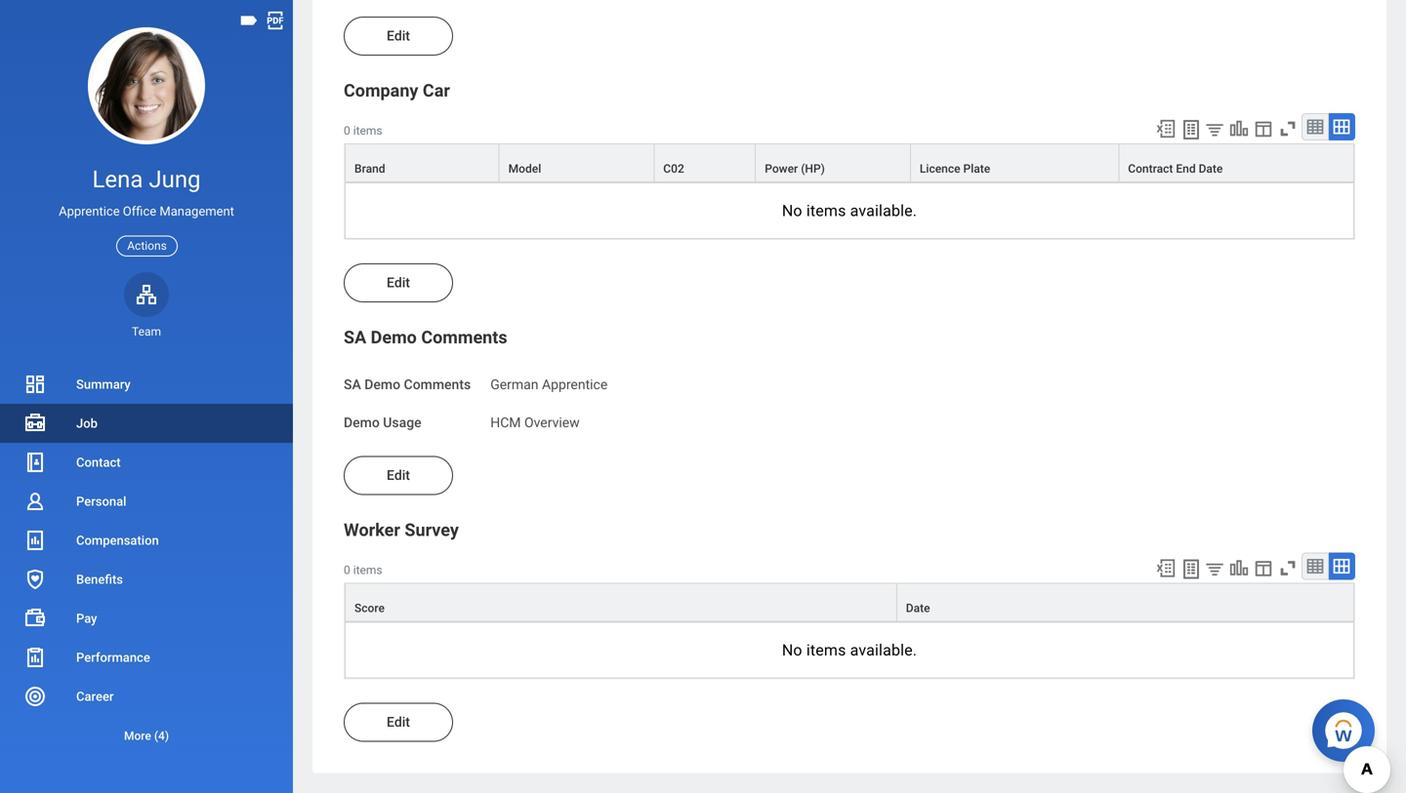 Task type: locate. For each thing, give the bounding box(es) containing it.
available. inside worker survey "group"
[[850, 642, 917, 661]]

3 edit button from the top
[[344, 457, 453, 496]]

select to filter grid data image
[[1204, 120, 1225, 140], [1204, 560, 1225, 580]]

comments up german at top left
[[421, 328, 507, 349]]

0 items
[[344, 124, 382, 138], [344, 564, 382, 578]]

c02
[[663, 163, 684, 176]]

compensation link
[[0, 521, 293, 560]]

toolbar inside company car 'group'
[[1146, 114, 1355, 144]]

date inside popup button
[[906, 603, 930, 616]]

model
[[508, 163, 541, 176]]

1 vertical spatial 0 items
[[344, 564, 382, 578]]

career link
[[0, 678, 293, 717]]

1 vertical spatial date
[[906, 603, 930, 616]]

0 items for worker survey
[[344, 564, 382, 578]]

edit button
[[344, 17, 453, 56], [344, 264, 453, 303], [344, 457, 453, 496], [344, 704, 453, 743]]

toolbar
[[1146, 114, 1355, 144], [1146, 554, 1355, 584]]

2 export to worksheets image from the top
[[1180, 559, 1203, 582]]

2 select to filter grid data image from the top
[[1204, 560, 1225, 580]]

contact link
[[0, 443, 293, 482]]

0 vertical spatial export to excel image
[[1155, 119, 1177, 140]]

2 sa from the top
[[344, 377, 361, 394]]

select to filter grid data image left click to view/edit grid preferences image
[[1204, 560, 1225, 580]]

expand table image right table icon
[[1332, 558, 1351, 577]]

list
[[0, 365, 293, 756]]

export to excel image up the date popup button
[[1155, 559, 1177, 580]]

0 items up brand
[[344, 124, 382, 138]]

job
[[76, 416, 98, 431]]

0 vertical spatial expand table image
[[1332, 118, 1351, 137]]

sa demo comments button
[[344, 328, 507, 349]]

demo up demo usage
[[364, 377, 400, 394]]

contact image
[[23, 451, 47, 475]]

benefits
[[76, 573, 123, 587]]

1 vertical spatial available.
[[850, 642, 917, 661]]

2 sa demo comments from the top
[[344, 377, 471, 394]]

1 vertical spatial sa
[[344, 377, 361, 394]]

1 vertical spatial expand table image
[[1332, 558, 1351, 577]]

demo
[[371, 328, 417, 349], [364, 377, 400, 394], [344, 415, 380, 431]]

1 available. from the top
[[850, 202, 917, 221]]

1 vertical spatial apprentice
[[542, 377, 608, 394]]

2 row from the top
[[345, 584, 1354, 623]]

compensation image
[[23, 529, 47, 553]]

1 vertical spatial row
[[345, 584, 1354, 623]]

0 horizontal spatial date
[[906, 603, 930, 616]]

click to view/edit grid preferences image
[[1253, 119, 1274, 140]]

worker
[[344, 521, 400, 541]]

more (4) button
[[0, 725, 293, 748]]

1 vertical spatial view worker - expand/collapse chart image
[[1228, 559, 1250, 580]]

demo left usage
[[344, 415, 380, 431]]

contract end date
[[1128, 163, 1223, 176]]

jung
[[149, 166, 201, 193]]

1 vertical spatial 0
[[344, 564, 350, 578]]

expand table image right table image
[[1332, 118, 1351, 137]]

0 vertical spatial fullscreen image
[[1277, 119, 1299, 140]]

date
[[1199, 163, 1223, 176], [906, 603, 930, 616]]

2 0 from the top
[[344, 564, 350, 578]]

1 no from the top
[[782, 202, 802, 221]]

no items available.
[[782, 202, 917, 221], [782, 642, 917, 661]]

tag image
[[238, 10, 260, 31]]

2 fullscreen image from the top
[[1277, 559, 1299, 580]]

apprentice down lena
[[59, 204, 120, 219]]

job link
[[0, 404, 293, 443]]

demo up usage
[[371, 328, 417, 349]]

company car group
[[344, 80, 1355, 241]]

2 view worker - expand/collapse chart image from the top
[[1228, 559, 1250, 580]]

export to excel image inside worker survey "group"
[[1155, 559, 1177, 580]]

more (4) button
[[0, 717, 293, 756]]

0 vertical spatial export to worksheets image
[[1180, 119, 1203, 142]]

personal
[[76, 495, 126, 509]]

sa demo comments group
[[344, 327, 1355, 434]]

c02 button
[[654, 145, 755, 182]]

row inside worker survey "group"
[[345, 584, 1354, 623]]

personal link
[[0, 482, 293, 521]]

1 no items available. from the top
[[782, 202, 917, 221]]

0 vertical spatial no items available.
[[782, 202, 917, 221]]

view worker - expand/collapse chart image left click to view/edit grid preferences icon
[[1228, 119, 1250, 140]]

0 vertical spatial available.
[[850, 202, 917, 221]]

no inside worker survey "group"
[[782, 642, 802, 661]]

german
[[490, 377, 539, 394]]

0 items inside company car 'group'
[[344, 124, 382, 138]]

available. inside company car 'group'
[[850, 202, 917, 221]]

export to excel image up the contract end date
[[1155, 119, 1177, 140]]

row containing brand
[[345, 144, 1354, 183]]

management
[[160, 204, 234, 219]]

click to view/edit grid preferences image
[[1253, 559, 1274, 580]]

table image
[[1305, 558, 1325, 577]]

1 vertical spatial select to filter grid data image
[[1204, 560, 1225, 580]]

fullscreen image
[[1277, 119, 1299, 140], [1277, 559, 1299, 580]]

sa
[[344, 328, 366, 349], [344, 377, 361, 394]]

0 down company
[[344, 124, 350, 138]]

no inside company car 'group'
[[782, 202, 802, 221]]

no
[[782, 202, 802, 221], [782, 642, 802, 661]]

plate
[[963, 163, 990, 176]]

toolbar inside worker survey "group"
[[1146, 554, 1355, 584]]

worker survey button
[[344, 521, 459, 541]]

comments
[[421, 328, 507, 349], [404, 377, 471, 394]]

1 sa from the top
[[344, 328, 366, 349]]

contract end date button
[[1119, 145, 1353, 182]]

0 vertical spatial sa demo comments
[[344, 328, 507, 349]]

edit
[[387, 28, 410, 44], [387, 275, 410, 291], [387, 468, 410, 484], [387, 715, 410, 731]]

select to filter grid data image for worker survey
[[1204, 560, 1225, 580]]

1 select to filter grid data image from the top
[[1204, 120, 1225, 140]]

brand button
[[346, 145, 499, 182]]

actions button
[[116, 236, 178, 257]]

office
[[123, 204, 156, 219]]

2 edit from the top
[[387, 275, 410, 291]]

0 down 'worker'
[[344, 564, 350, 578]]

export to worksheets image
[[1180, 119, 1203, 142], [1180, 559, 1203, 582]]

0 vertical spatial select to filter grid data image
[[1204, 120, 1225, 140]]

licence
[[920, 163, 960, 176]]

company car
[[344, 81, 450, 101]]

power (hp) button
[[756, 145, 910, 182]]

1 fullscreen image from the top
[[1277, 119, 1299, 140]]

2 toolbar from the top
[[1146, 554, 1355, 584]]

2 no from the top
[[782, 642, 802, 661]]

0 vertical spatial 0 items
[[344, 124, 382, 138]]

apprentice
[[59, 204, 120, 219], [542, 377, 608, 394]]

1 export to worksheets image from the top
[[1180, 119, 1203, 142]]

view worker - expand/collapse chart image left click to view/edit grid preferences image
[[1228, 559, 1250, 580]]

export to worksheets image up end at the right top of page
[[1180, 119, 1203, 142]]

row for worker survey
[[345, 584, 1354, 623]]

row containing score
[[345, 584, 1354, 623]]

0 vertical spatial toolbar
[[1146, 114, 1355, 144]]

no items available. inside company car 'group'
[[782, 202, 917, 221]]

2 available. from the top
[[850, 642, 917, 661]]

2 0 items from the top
[[344, 564, 382, 578]]

0 vertical spatial apprentice
[[59, 204, 120, 219]]

demo usage
[[344, 415, 422, 431]]

1 vertical spatial comments
[[404, 377, 471, 394]]

expand table image
[[1332, 118, 1351, 137], [1332, 558, 1351, 577]]

no items available. inside worker survey "group"
[[782, 642, 917, 661]]

items
[[353, 124, 382, 138], [806, 202, 846, 221], [353, 564, 382, 578], [806, 642, 846, 661]]

row
[[345, 144, 1354, 183], [345, 584, 1354, 623]]

select to filter grid data image up contract end date popup button
[[1204, 120, 1225, 140]]

1 vertical spatial no items available.
[[782, 642, 917, 661]]

more
[[124, 730, 151, 744]]

comments down "sa demo comments" button
[[404, 377, 471, 394]]

0 vertical spatial date
[[1199, 163, 1223, 176]]

select to filter grid data image for company car
[[1204, 120, 1225, 140]]

0 vertical spatial view worker - expand/collapse chart image
[[1228, 119, 1250, 140]]

export to worksheets image for company car
[[1180, 119, 1203, 142]]

hcm overview element
[[490, 411, 580, 431]]

view team image
[[135, 283, 158, 306]]

survey
[[405, 521, 459, 541]]

1 export to excel image from the top
[[1155, 119, 1177, 140]]

1 view worker - expand/collapse chart image from the top
[[1228, 119, 1250, 140]]

actions
[[127, 239, 167, 253]]

view worker - expand/collapse chart image for survey
[[1228, 559, 1250, 580]]

export to excel image
[[1155, 119, 1177, 140], [1155, 559, 1177, 580]]

0 vertical spatial row
[[345, 144, 1354, 183]]

export to excel image for worker survey
[[1155, 559, 1177, 580]]

team link
[[124, 272, 169, 340]]

0 vertical spatial 0
[[344, 124, 350, 138]]

1 vertical spatial fullscreen image
[[1277, 559, 1299, 580]]

1 horizontal spatial date
[[1199, 163, 1223, 176]]

1 expand table image from the top
[[1332, 118, 1351, 137]]

0 horizontal spatial apprentice
[[59, 204, 120, 219]]

pay link
[[0, 600, 293, 639]]

view worker - expand/collapse chart image
[[1228, 119, 1250, 140], [1228, 559, 1250, 580]]

apprentice inside navigation pane region
[[59, 204, 120, 219]]

0 inside worker survey "group"
[[344, 564, 350, 578]]

fullscreen image for worker survey
[[1277, 559, 1299, 580]]

1 toolbar from the top
[[1146, 114, 1355, 144]]

0 vertical spatial sa
[[344, 328, 366, 349]]

1 vertical spatial export to worksheets image
[[1180, 559, 1203, 582]]

0 for worker survey
[[344, 564, 350, 578]]

1 vertical spatial no
[[782, 642, 802, 661]]

row inside company car 'group'
[[345, 144, 1354, 183]]

hcm
[[490, 415, 521, 431]]

1 0 from the top
[[344, 124, 350, 138]]

export to excel image inside company car 'group'
[[1155, 119, 1177, 140]]

apprentice up overview
[[542, 377, 608, 394]]

0 vertical spatial comments
[[421, 328, 507, 349]]

more (4)
[[124, 730, 169, 744]]

toolbar for worker survey
[[1146, 554, 1355, 584]]

(hp)
[[801, 163, 825, 176]]

summary image
[[23, 373, 47, 396]]

available.
[[850, 202, 917, 221], [850, 642, 917, 661]]

2 expand table image from the top
[[1332, 558, 1351, 577]]

performance link
[[0, 639, 293, 678]]

personal image
[[23, 490, 47, 514]]

model button
[[500, 145, 654, 182]]

1 vertical spatial sa demo comments
[[344, 377, 471, 394]]

expand table image for survey
[[1332, 558, 1351, 577]]

2 no items available. from the top
[[782, 642, 917, 661]]

fullscreen image right click to view/edit grid preferences icon
[[1277, 119, 1299, 140]]

0 items inside worker survey "group"
[[344, 564, 382, 578]]

0
[[344, 124, 350, 138], [344, 564, 350, 578]]

export to worksheets image left click to view/edit grid preferences image
[[1180, 559, 1203, 582]]

0 inside company car 'group'
[[344, 124, 350, 138]]

1 0 items from the top
[[344, 124, 382, 138]]

fullscreen image right click to view/edit grid preferences image
[[1277, 559, 1299, 580]]

1 vertical spatial toolbar
[[1146, 554, 1355, 584]]

overview
[[524, 415, 580, 431]]

2 export to excel image from the top
[[1155, 559, 1177, 580]]

0 vertical spatial no
[[782, 202, 802, 221]]

1 vertical spatial export to excel image
[[1155, 559, 1177, 580]]

1 row from the top
[[345, 144, 1354, 183]]

1 horizontal spatial apprentice
[[542, 377, 608, 394]]

0 items up "score"
[[344, 564, 382, 578]]

sa demo comments
[[344, 328, 507, 349], [344, 377, 471, 394]]

0 items for company car
[[344, 124, 382, 138]]



Task type: vqa. For each thing, say whether or not it's contained in the screenshot.
items
yes



Task type: describe. For each thing, give the bounding box(es) containing it.
benefits link
[[0, 560, 293, 600]]

job image
[[23, 412, 47, 435]]

1 edit button from the top
[[344, 17, 453, 56]]

compensation
[[76, 534, 159, 548]]

summary link
[[0, 365, 293, 404]]

company
[[344, 81, 418, 101]]

end
[[1176, 163, 1196, 176]]

0 for company car
[[344, 124, 350, 138]]

summary
[[76, 377, 131, 392]]

performance image
[[23, 646, 47, 670]]

toolbar for company car
[[1146, 114, 1355, 144]]

lena
[[92, 166, 143, 193]]

2 vertical spatial demo
[[344, 415, 380, 431]]

team lena jung element
[[124, 324, 169, 340]]

contract
[[1128, 163, 1173, 176]]

list containing summary
[[0, 365, 293, 756]]

1 vertical spatial demo
[[364, 377, 400, 394]]

apprentice inside sa demo comments element
[[542, 377, 608, 394]]

brand
[[354, 163, 385, 176]]

contact
[[76, 456, 121, 470]]

date inside popup button
[[1199, 163, 1223, 176]]

1 sa demo comments from the top
[[344, 328, 507, 349]]

benefits image
[[23, 568, 47, 592]]

no items available. for company car
[[782, 202, 917, 221]]

no items available. for worker survey
[[782, 642, 917, 661]]

navigation pane region
[[0, 0, 293, 794]]

row for company car
[[345, 144, 1354, 183]]

export to excel image for company car
[[1155, 119, 1177, 140]]

expand table image for car
[[1332, 118, 1351, 137]]

no for survey
[[782, 642, 802, 661]]

licence plate button
[[911, 145, 1118, 182]]

company car button
[[344, 81, 450, 101]]

lena jung
[[92, 166, 201, 193]]

pay
[[76, 612, 97, 626]]

score button
[[346, 585, 896, 622]]

table image
[[1305, 118, 1325, 137]]

available. for worker survey
[[850, 642, 917, 661]]

german apprentice
[[490, 377, 608, 394]]

licence plate
[[920, 163, 990, 176]]

power (hp)
[[765, 163, 825, 176]]

view worker - expand/collapse chart image for car
[[1228, 119, 1250, 140]]

3 edit from the top
[[387, 468, 410, 484]]

career
[[76, 690, 114, 704]]

worker survey
[[344, 521, 459, 541]]

usage
[[383, 415, 422, 431]]

score
[[354, 603, 385, 616]]

hcm overview
[[490, 415, 580, 431]]

sa demo comments element
[[490, 366, 608, 395]]

(4)
[[154, 730, 169, 744]]

fullscreen image for company car
[[1277, 119, 1299, 140]]

performance
[[76, 651, 150, 665]]

0 vertical spatial demo
[[371, 328, 417, 349]]

4 edit from the top
[[387, 715, 410, 731]]

2 edit button from the top
[[344, 264, 453, 303]]

pay image
[[23, 607, 47, 631]]

date button
[[897, 585, 1353, 622]]

worker survey group
[[344, 519, 1355, 681]]

career image
[[23, 685, 47, 709]]

power
[[765, 163, 798, 176]]

no for car
[[782, 202, 802, 221]]

export to worksheets image for worker survey
[[1180, 559, 1203, 582]]

1 edit from the top
[[387, 28, 410, 44]]

view printable version (pdf) image
[[265, 10, 286, 31]]

available. for company car
[[850, 202, 917, 221]]

car
[[423, 81, 450, 101]]

apprentice office management
[[59, 204, 234, 219]]

team
[[132, 325, 161, 339]]

4 edit button from the top
[[344, 704, 453, 743]]



